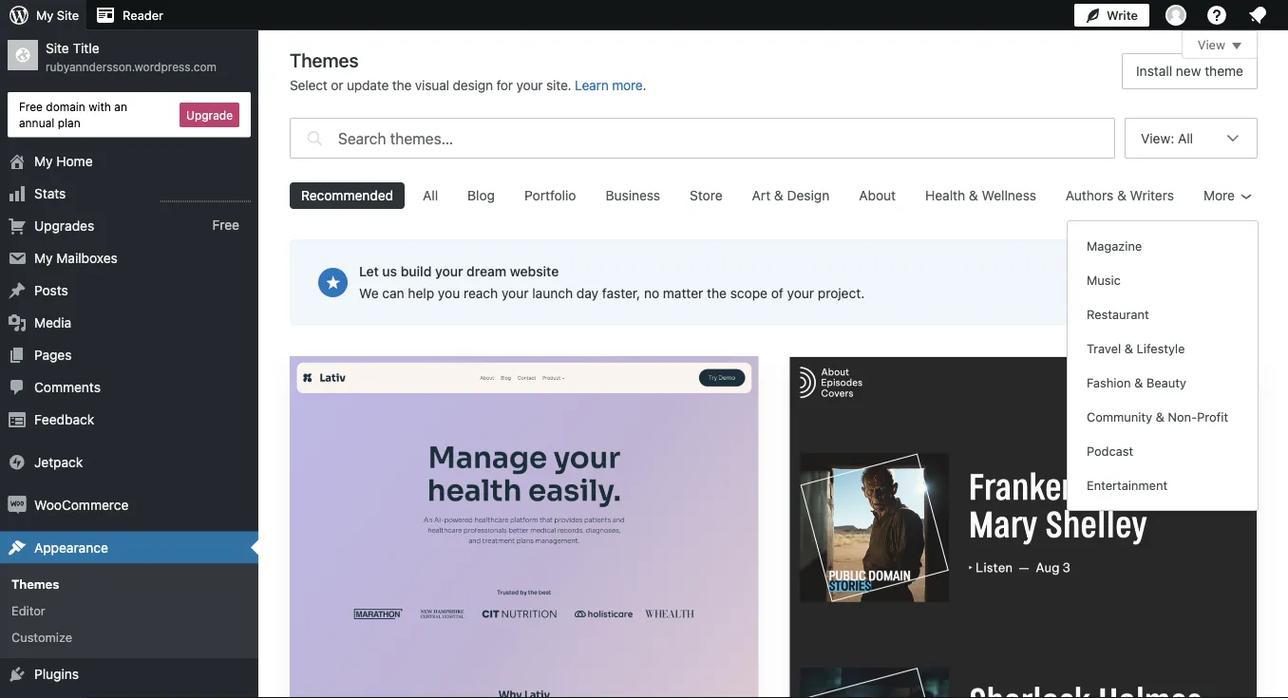 Task type: locate. For each thing, give the bounding box(es) containing it.
with
[[89, 100, 111, 113]]

the left visual
[[392, 77, 412, 93]]

entertainment button
[[1076, 469, 1251, 503]]

business button
[[595, 183, 672, 209]]

my site
[[36, 8, 79, 22]]

& inside art & design button
[[775, 188, 784, 203]]

website
[[510, 264, 559, 279]]

themes select or update the visual design for your site. learn more .
[[290, 48, 647, 93]]

0 horizontal spatial themes
[[11, 577, 59, 591]]

img image left jetpack
[[8, 453, 27, 472]]

for
[[497, 77, 513, 93]]

Search search field
[[338, 119, 1115, 158]]

all right view: at right top
[[1179, 130, 1194, 146]]

img image for woocommerce
[[8, 496, 27, 515]]

let us build your dream website we can help you reach your launch day faster, no matter the scope of your project.
[[359, 264, 865, 301]]

0 vertical spatial themes
[[290, 48, 359, 71]]

community & non-profit
[[1087, 410, 1229, 424]]

recommended
[[301, 188, 394, 203]]

& right art
[[775, 188, 784, 203]]

manage your notifications image
[[1247, 4, 1270, 27]]

1 vertical spatial themes
[[11, 577, 59, 591]]

customize
[[11, 631, 72, 645]]

& inside fashion & beauty button
[[1135, 376, 1144, 390]]

comments link
[[0, 371, 259, 404]]

0 horizontal spatial free
[[19, 100, 43, 113]]

0 vertical spatial the
[[392, 77, 412, 93]]

health & wellness button
[[915, 183, 1048, 209]]

jetpack
[[34, 454, 83, 470]]

0 vertical spatial free
[[19, 100, 43, 113]]

my left reader link
[[36, 8, 53, 22]]

design
[[453, 77, 493, 93]]

1 horizontal spatial themes
[[290, 48, 359, 71]]

site up title
[[57, 8, 79, 22]]

free down 'highest hourly views 0' image
[[212, 218, 240, 233]]

select
[[290, 77, 328, 93]]

your
[[517, 77, 543, 93], [435, 264, 463, 279], [502, 286, 529, 301], [788, 286, 815, 301]]

free
[[19, 100, 43, 113], [212, 218, 240, 233]]

all left blog
[[423, 188, 438, 203]]

recommended button
[[290, 183, 405, 209]]

reach
[[464, 286, 498, 301]]

feedback
[[34, 412, 94, 427]]

new
[[1177, 63, 1202, 79]]

art & design button
[[741, 183, 842, 209]]

my up posts
[[34, 250, 53, 266]]

you
[[438, 286, 460, 301]]

1 vertical spatial all
[[423, 188, 438, 203]]

1 vertical spatial site
[[46, 40, 69, 56]]

upgrade button
[[180, 102, 240, 127]]

1 horizontal spatial the
[[707, 286, 727, 301]]

free up annual plan
[[19, 100, 43, 113]]

themes link
[[0, 571, 259, 598]]

themes for themes
[[11, 577, 59, 591]]

my inside "link"
[[34, 250, 53, 266]]

img image
[[8, 453, 27, 472], [8, 496, 27, 515]]

your up the you
[[435, 264, 463, 279]]

matter
[[663, 286, 704, 301]]

restaurant button
[[1076, 298, 1251, 332]]

stats
[[34, 185, 66, 201]]

& left the writers
[[1118, 188, 1127, 203]]

& for design
[[775, 188, 784, 203]]

1 vertical spatial img image
[[8, 496, 27, 515]]

view button
[[1182, 30, 1259, 59]]

2 img image from the top
[[8, 496, 27, 515]]

fashion
[[1087, 376, 1132, 390]]

my profile image
[[1166, 5, 1187, 26]]

1 img image from the top
[[8, 453, 27, 472]]

update
[[347, 77, 389, 93]]

& left non-
[[1157, 410, 1165, 424]]

of
[[772, 286, 784, 301]]

travel & lifestyle
[[1087, 342, 1186, 356]]

& inside travel & lifestyle button
[[1125, 342, 1134, 356]]

themes inside themes select or update the visual design for your site. learn more .
[[290, 48, 359, 71]]

1 horizontal spatial all
[[1179, 130, 1194, 146]]

or
[[331, 77, 344, 93]]

let
[[359, 264, 379, 279]]

mailboxes
[[56, 250, 118, 266]]

lifestyle
[[1137, 342, 1186, 356]]

upgrade
[[186, 108, 233, 121]]

& inside authors & writers "button"
[[1118, 188, 1127, 203]]

free for free
[[212, 218, 240, 233]]

launch
[[533, 286, 573, 301]]

0 horizontal spatial the
[[392, 77, 412, 93]]

0 vertical spatial all
[[1179, 130, 1194, 146]]

img image for jetpack
[[8, 453, 27, 472]]

the left scope
[[707, 286, 727, 301]]

1 horizontal spatial free
[[212, 218, 240, 233]]

group
[[1076, 229, 1251, 503]]

my home
[[34, 153, 93, 169]]

site left title
[[46, 40, 69, 56]]

title
[[73, 40, 99, 56]]

project.
[[818, 286, 865, 301]]

fashion & beauty
[[1087, 376, 1187, 390]]

my for my mailboxes
[[34, 250, 53, 266]]

highest hourly views 0 image
[[161, 190, 251, 202]]

img image left woocommerce
[[8, 496, 27, 515]]

themes up or at the top
[[290, 48, 359, 71]]

domain
[[46, 100, 85, 113]]

free domain with an annual plan
[[19, 100, 127, 129]]

None search field
[[290, 113, 1116, 163]]

& inside health & wellness "button"
[[970, 188, 979, 203]]

themes
[[290, 48, 359, 71], [11, 577, 59, 591]]

0 vertical spatial img image
[[8, 453, 27, 472]]

annual plan
[[19, 116, 80, 129]]

store button
[[679, 183, 734, 209]]

& right health
[[970, 188, 979, 203]]

& right travel
[[1125, 342, 1134, 356]]

about button
[[848, 183, 908, 209]]

an
[[114, 100, 127, 113]]

authors
[[1066, 188, 1114, 203]]

sometimes your podcast episode cover arts deserve more attention than regular thumbnails offer. if you think so, then podcasty is the theme design for your podcast site. image
[[790, 357, 1258, 699]]

all inside popup button
[[1179, 130, 1194, 146]]

your right of
[[788, 286, 815, 301]]

&
[[775, 188, 784, 203], [970, 188, 979, 203], [1118, 188, 1127, 203], [1125, 342, 1134, 356], [1135, 376, 1144, 390], [1157, 410, 1165, 424]]

jetpack link
[[0, 446, 259, 479]]

1 vertical spatial the
[[707, 286, 727, 301]]

travel & lifestyle button
[[1076, 332, 1251, 366]]

0 vertical spatial site
[[57, 8, 79, 22]]

& for beauty
[[1135, 376, 1144, 390]]

fashion & beauty button
[[1076, 366, 1251, 400]]

1 vertical spatial my
[[34, 153, 53, 169]]

view
[[1199, 38, 1226, 52]]

music button
[[1076, 263, 1251, 298]]

site.
[[547, 77, 572, 93]]

2 vertical spatial my
[[34, 250, 53, 266]]

my left home
[[34, 153, 53, 169]]

view: all
[[1142, 130, 1194, 146]]

all
[[1179, 130, 1194, 146], [423, 188, 438, 203]]

free inside free domain with an annual plan
[[19, 100, 43, 113]]

your right for at top
[[517, 77, 543, 93]]

img image inside 'jetpack' link
[[8, 453, 27, 472]]

media link
[[0, 307, 259, 339]]

rubyanndersson.wordpress.com
[[46, 60, 217, 73]]

themes up editor
[[11, 577, 59, 591]]

dream
[[467, 264, 507, 279]]

img image inside the woocommerce link
[[8, 496, 27, 515]]

podcast
[[1087, 444, 1134, 459]]

no
[[644, 286, 660, 301]]

0 horizontal spatial all
[[423, 188, 438, 203]]

design
[[788, 188, 830, 203]]

build
[[401, 264, 432, 279]]

install
[[1137, 63, 1173, 79]]

open search image
[[303, 113, 327, 163]]

appearance link
[[0, 532, 259, 564]]

1 vertical spatial free
[[212, 218, 240, 233]]

entertainment
[[1087, 479, 1168, 493]]

& left beauty
[[1135, 376, 1144, 390]]

themes inside themes link
[[11, 577, 59, 591]]

about
[[860, 188, 896, 203]]

& inside community & non-profit button
[[1157, 410, 1165, 424]]

0 vertical spatial my
[[36, 8, 53, 22]]

let's
[[1092, 275, 1121, 290]]



Task type: describe. For each thing, give the bounding box(es) containing it.
get started
[[1125, 275, 1192, 290]]

theme
[[1206, 63, 1244, 79]]

health & wellness
[[926, 188, 1037, 203]]

day
[[577, 286, 599, 301]]

my for my site
[[36, 8, 53, 22]]

health
[[926, 188, 966, 203]]

beauty
[[1147, 376, 1187, 390]]

install new theme
[[1137, 63, 1244, 79]]

podcast button
[[1076, 434, 1251, 469]]

writers
[[1131, 188, 1175, 203]]

blog button
[[456, 183, 507, 209]]

we
[[359, 286, 379, 301]]

.
[[643, 77, 647, 93]]

restaurant
[[1087, 308, 1150, 322]]

non-
[[1169, 410, 1198, 424]]

visual
[[415, 77, 450, 93]]

portfolio
[[525, 188, 577, 203]]

your down website
[[502, 286, 529, 301]]

the inside let us build your dream website we can help you reach your launch day faster, no matter the scope of your project.
[[707, 286, 727, 301]]

scope
[[731, 286, 768, 301]]

portfolio button
[[513, 183, 588, 209]]

authors & writers
[[1066, 188, 1175, 203]]

themes for themes select or update the visual design for your site. learn more .
[[290, 48, 359, 71]]

more
[[1204, 188, 1236, 203]]

group containing magazine
[[1076, 229, 1251, 503]]

& for lifestyle
[[1125, 342, 1134, 356]]

free for free domain with an annual plan
[[19, 100, 43, 113]]

comments
[[34, 379, 101, 395]]

music
[[1087, 273, 1122, 288]]

reader link
[[87, 0, 171, 30]]

my mailboxes link
[[0, 242, 259, 274]]

more button
[[1193, 183, 1259, 209]]

store
[[690, 188, 723, 203]]

editor link
[[0, 598, 259, 625]]

pages
[[34, 347, 72, 363]]

authors & writers button
[[1055, 183, 1186, 209]]

the inside themes select or update the visual design for your site. learn more .
[[392, 77, 412, 93]]

my site link
[[0, 0, 87, 30]]

blog
[[468, 188, 495, 203]]

install new theme link
[[1123, 53, 1259, 89]]

write link
[[1075, 0, 1150, 30]]

can
[[382, 286, 405, 301]]

closed image
[[1233, 43, 1242, 49]]

all inside "button"
[[423, 188, 438, 203]]

help image
[[1206, 4, 1229, 27]]

all button
[[412, 183, 450, 209]]

site inside site title rubyanndersson.wordpress.com
[[46, 40, 69, 56]]

feedback link
[[0, 404, 259, 436]]

plugins link
[[0, 659, 259, 691]]

reader
[[123, 8, 163, 22]]

help
[[408, 286, 435, 301]]

let's get started
[[1092, 275, 1192, 290]]

& for writers
[[1118, 188, 1127, 203]]

& for wellness
[[970, 188, 979, 203]]

learn more
[[575, 77, 643, 93]]

your inside themes select or update the visual design for your site. learn more .
[[517, 77, 543, 93]]

site title rubyanndersson.wordpress.com
[[46, 40, 217, 73]]

posts link
[[0, 274, 259, 307]]

woocommerce
[[34, 497, 129, 513]]

posts
[[34, 282, 68, 298]]

my mailboxes
[[34, 250, 118, 266]]

let's get started link
[[1078, 265, 1205, 301]]

my for my home
[[34, 153, 53, 169]]

art & design
[[753, 188, 830, 203]]

view:
[[1142, 130, 1175, 146]]

wellness
[[982, 188, 1037, 203]]

travel
[[1087, 342, 1122, 356]]

magazine button
[[1076, 229, 1251, 263]]

upgrades
[[34, 218, 94, 233]]

home
[[56, 153, 93, 169]]

stats link
[[0, 177, 259, 210]]

write
[[1107, 8, 1139, 22]]

community
[[1087, 410, 1153, 424]]

faster,
[[602, 286, 641, 301]]

editor
[[11, 604, 45, 618]]

& for non-
[[1157, 410, 1165, 424]]

lativ is a wordpress block theme specifically designed for businesses and startups. it offers fresh, vibrant color palettes and sleek, modern templates that are perfect for companies looking to establish a bold and innovative online presence. image
[[290, 356, 759, 699]]

magazine
[[1087, 239, 1143, 253]]

woocommerce link
[[0, 489, 259, 521]]

plugins
[[34, 667, 79, 683]]



Task type: vqa. For each thing, say whether or not it's contained in the screenshot.
Main Content
no



